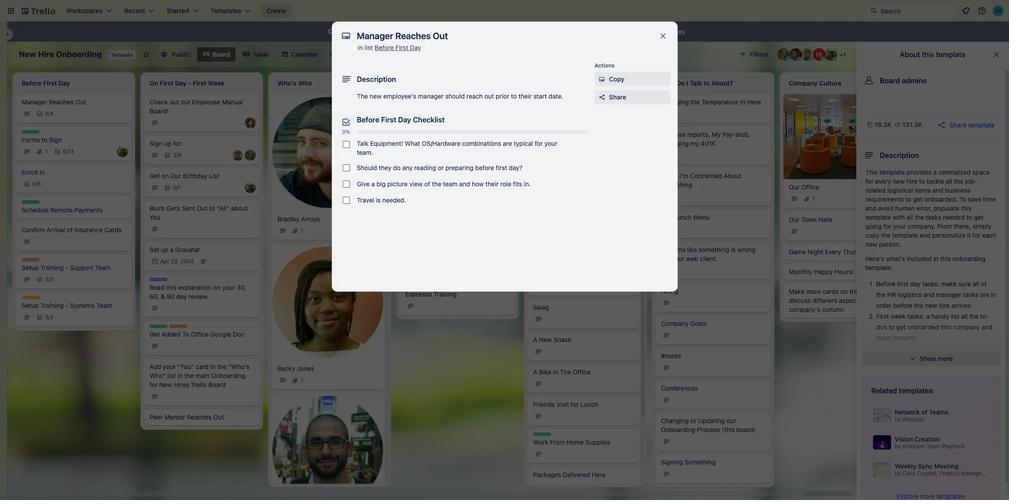 Task type: vqa. For each thing, say whether or not it's contained in the screenshot.


Task type: locate. For each thing, give the bounding box(es) containing it.
changing down the expense
[[661, 140, 689, 147]]

encounter
[[917, 367, 947, 374]]

0 vertical spatial their
[[519, 92, 532, 100]]

bradley
[[277, 215, 299, 223]]

23,
[[171, 258, 179, 265]]

the up person. at the top
[[881, 231, 891, 239]]

2 0 / 3 from the top
[[45, 314, 53, 321]]

1 horizontal spatial chris temperson (christemperson) image
[[488, 236, 499, 247]]

0 / 3 for systems
[[45, 314, 53, 321]]

color: green, title: "remote employees" element for work
[[533, 433, 551, 436]]

team inside vision creation by atlassian team playbook
[[927, 443, 940, 450]]

training for setup training - systems team
[[40, 302, 64, 309]]

1 horizontal spatial day
[[910, 280, 921, 288]]

this inside the this template provides a centralized space for every new hire to tackle all the job- related logistical items and business requirements to get onboarded. to save time and avoid human error, populate this template with all the tasks needed to get going for your company. from there, simply copy the template and personalize it for each new person.
[[961, 204, 972, 212]]

changing down 'conferences'
[[661, 417, 689, 425]]

1 setup from the top
[[22, 264, 39, 272]]

get for get added to office google doc
[[149, 331, 160, 338]]

or left updating
[[690, 417, 696, 425]]

1 vertical spatial before
[[894, 302, 912, 309]]

2 vertical spatial training
[[40, 302, 64, 309]]

when i'm concerned about something
[[661, 172, 741, 189]]

of right sure
[[981, 280, 987, 288]]

3 by from the top
[[895, 470, 901, 477]]

chris temperson (christemperson) image
[[801, 48, 814, 61], [232, 150, 243, 161], [488, 236, 499, 247]]

templates right explore
[[655, 27, 685, 35]]

sm image
[[597, 75, 606, 84]]

confirm arrival of insurance cards
[[22, 226, 122, 234]]

color: green, title: "remote employees" element for forms
[[22, 130, 40, 134]]

week
[[891, 312, 906, 320]]

team for support
[[95, 264, 111, 272]]

2 horizontal spatial chris temperson (christemperson) image
[[801, 48, 814, 61]]

0 / 8
[[32, 181, 41, 187]]

list left the that
[[862, 288, 870, 295]]

atlassian inside vision creation by atlassian team playbook
[[902, 443, 925, 450]]

0 vertical spatial is
[[351, 27, 355, 35]]

1 horizontal spatial tasks
[[963, 291, 979, 299]]

1 vertical spatial get
[[405, 188, 416, 195]]

0 / 1
[[173, 184, 180, 191]]

their left start
[[519, 92, 532, 100]]

of inside network of teams by atlassian
[[922, 408, 928, 416]]

bradley arroyo
[[277, 215, 320, 223]]

2 horizontal spatial get
[[974, 213, 983, 221]]

templates down they'll
[[899, 387, 933, 395]]

0 vertical spatial team
[[95, 264, 111, 272]]

list down arrives
[[951, 312, 959, 320]]

1 vertical spatial here
[[592, 471, 606, 479]]

0 horizontal spatial first
[[496, 164, 507, 172]]

to inside blurb gets sent out to "all" about you
[[209, 204, 215, 212]]

training for setup training - support team
[[40, 264, 64, 272]]

blurb gets sent out to "all" about you link
[[149, 204, 254, 222]]

priscilla parjet (priscillaparjet) image right samantha pivlot (samanthapivlot) image
[[501, 198, 512, 209]]

list inside before first day tasks: make sure all of the hr logistics and manager tasks are in order before the new hire arrives first week tasks: a handy list all the to- dos to get onboarded into company and team systems who's who list: help the newbie orient themselves and learn all about the key people they'll encounter at work
[[951, 312, 959, 320]]

something right the "signing"
[[684, 458, 716, 466]]

on up aspects
[[841, 288, 848, 295]]

2 vertical spatial new
[[159, 381, 172, 389]]

out right sent
[[197, 204, 207, 212]]

friends visit for lunch
[[533, 401, 598, 408]]

0 vertical spatial are
[[503, 140, 512, 147]]

save
[[968, 195, 981, 203]]

before first day checklist group
[[339, 136, 587, 208]]

personalize
[[932, 231, 965, 239]]

tasks inside the this template provides a centralized space for every new hire to tackle all the job- related logistical items and business requirements to get onboarded. to save time and avoid human error, populate this template with all the tasks needed to get going for your company. from there, simply copy the template and personalize it for each new person.
[[926, 213, 941, 221]]

1 horizontal spatial out
[[197, 204, 207, 212]]

day down employee's
[[398, 116, 411, 124]]

before down 'public'
[[375, 44, 394, 51]]

conferences link
[[661, 384, 765, 393]]

your down the that
[[871, 297, 884, 304]]

becky jones
[[277, 365, 314, 372]]

priscilla parjet (priscillaparjet) image down amy freiderson (amyfreiderson) icon
[[245, 182, 256, 193]]

1 horizontal spatial get
[[913, 195, 923, 203]]

0 horizontal spatial reaches
[[49, 98, 74, 106]]

team right support
[[95, 264, 111, 272]]

0 horizontal spatial out
[[75, 98, 86, 106]]

a left tour
[[417, 188, 422, 195]]

is right travel
[[376, 196, 381, 204]]

in inside "link"
[[40, 168, 45, 176]]

star or unstar board image
[[143, 51, 150, 58]]

centralized
[[938, 168, 971, 176]]

templates
[[655, 27, 685, 35], [899, 387, 933, 395]]

before up week
[[894, 302, 912, 309]]

0 vertical spatial the
[[357, 92, 368, 100]]

atlassian up 'weekly'
[[902, 443, 925, 450]]

is inside group
[[376, 196, 381, 204]]

should
[[445, 92, 465, 100]]

day down the this is a public template for anyone on the internet to copy.
[[410, 44, 421, 51]]

the down logistics
[[914, 302, 923, 309]]

0 vertical spatial from
[[937, 222, 952, 230]]

day?
[[509, 164, 522, 172]]

manager left @
[[961, 470, 984, 477]]

weekly sync meeting by caity cogdell, product manager @ trello
[[895, 462, 1006, 477]]

about inside blurb gets sent out to "all" about you
[[231, 204, 248, 212]]

1 horizontal spatial their
[[519, 92, 532, 100]]

training
[[40, 264, 64, 272], [433, 290, 457, 298], [40, 302, 64, 309]]

by inside weekly sync meeting by caity cogdell, product manager @ trello
[[895, 470, 901, 477]]

/ down the setup training - support team on the left bottom of the page
[[48, 276, 50, 283]]

web
[[686, 255, 698, 263]]

priscilla parjet (priscillaparjet) image
[[117, 146, 128, 157], [245, 182, 256, 193], [501, 198, 512, 209]]

color: green, title: "remote employees" element
[[22, 130, 40, 134], [22, 200, 40, 204], [149, 325, 168, 328], [533, 433, 551, 436]]

1 vertical spatial our
[[789, 183, 800, 191]]

about
[[900, 50, 920, 59], [724, 172, 741, 180]]

a left bike
[[533, 368, 537, 376]]

up for a
[[161, 246, 168, 254]]

our left town
[[789, 216, 800, 223]]

before inside before first day tasks: make sure all of the hr logistics and manager tasks are in order before the new hire arrives first week tasks: a handy list all the to- dos to get onboarded into company and team systems who's who list: help the newbie orient themselves and learn all about the key people they'll encounter at work
[[894, 302, 912, 309]]

cogdell,
[[917, 470, 938, 477]]

0%
[[342, 129, 350, 135]]

out inside manager reaches out link
[[75, 98, 86, 106]]

this is a public template for anyone on the internet to copy.
[[337, 27, 509, 35]]

hire inside before first day tasks: make sure all of the hr logistics and manager tasks are in order before the new hire arrives first week tasks: a handy list all the to- dos to get onboarded into company and team systems who's who list: help the newbie orient themselves and learn all about the key people they'll encounter at work
[[939, 302, 950, 309]]

1 by from the top
[[895, 416, 901, 423]]

0 notifications image
[[960, 5, 971, 16]]

out for blurb gets sent out to "all" about you
[[197, 204, 207, 212]]

2 vertical spatial team
[[927, 443, 940, 450]]

for right going
[[883, 222, 892, 230]]

new inside text field
[[19, 50, 36, 59]]

setup for setup training - support team
[[22, 264, 39, 272]]

1 horizontal spatial out
[[485, 92, 494, 100]]

changing inside expense reports, my pay-stub, changing my 401k
[[661, 140, 689, 147]]

0 vertical spatial tasks:
[[922, 280, 939, 288]]

different
[[813, 297, 837, 304]]

0 vertical spatial up
[[164, 140, 171, 147]]

0 vertical spatial changing
[[661, 98, 689, 106]]

the left employee's
[[357, 92, 368, 100]]

a up onboarded
[[926, 312, 930, 320]]

setup up color: yellow, title: "systems team" element at bottom left
[[22, 264, 39, 272]]

2 vertical spatial office
[[573, 368, 590, 376]]

to right dos at the right
[[889, 323, 894, 331]]

a up 23,
[[170, 246, 173, 254]]

every
[[875, 177, 891, 185]]

for inside talk equipment! what os/hardware combinations are typical for your team.
[[535, 140, 543, 147]]

0 vertical spatial before
[[475, 164, 494, 172]]

2 vertical spatial board
[[208, 381, 226, 389]]

give a big picture view of the team and how their role fits in.
[[357, 180, 531, 188]]

1 vertical spatial priscilla parjet (priscillaparjet) image
[[245, 182, 256, 193]]

1 vertical spatial setup
[[22, 302, 39, 309]]

peer mentor reaches out
[[149, 413, 224, 421]]

0 horizontal spatial with
[[661, 255, 673, 263]]

first up equipment!
[[381, 116, 396, 124]]

confirm arrival of insurance cards link
[[22, 226, 126, 235]]

- left systems at the left
[[65, 302, 68, 309]]

day up logistics
[[910, 280, 921, 288]]

and
[[459, 180, 470, 188], [932, 186, 943, 194], [865, 204, 876, 212], [920, 231, 930, 239], [923, 291, 934, 299], [982, 323, 992, 331], [911, 356, 922, 363]]

None text field
[[352, 28, 650, 44]]

trello inside add your "you" card in the "who's who" list in the main onboarding for new hires trello board
[[191, 381, 207, 389]]

- for support
[[65, 264, 68, 272]]

2 vertical spatial first
[[876, 312, 889, 320]]

6 down for:
[[178, 152, 181, 159]]

color: orange, title: "support team" element
[[22, 258, 40, 262], [169, 325, 187, 328]]

up right set
[[161, 246, 168, 254]]

1 horizontal spatial about
[[948, 356, 965, 363]]

a inside group
[[371, 180, 375, 188]]

2 setup from the top
[[22, 302, 39, 309]]

1 - from the top
[[65, 264, 68, 272]]

before first day link
[[375, 44, 421, 51]]

1 horizontal spatial share
[[949, 121, 967, 129]]

get down the items
[[913, 195, 923, 203]]

your left 30,
[[222, 284, 235, 291]]

1 horizontal spatial this
[[865, 168, 878, 176]]

3 changing from the top
[[661, 417, 689, 425]]

training inside "link"
[[40, 264, 64, 272]]

client.
[[700, 255, 718, 263]]

out for peer mentor reaches out
[[213, 413, 224, 421]]

network of teams by atlassian
[[895, 408, 949, 423]]

1 atlassian from the top
[[902, 416, 925, 423]]

read me first
[[533, 127, 579, 135]]

supplies
[[585, 439, 610, 446]]

13
[[68, 148, 74, 155]]

a inside the this template provides a centralized space for every new hire to tackle all the job- related logistical items and business requirements to get onboarded. to save time and avoid human error, populate this template with all the tasks needed to get going for your company. from there, simply copy the template and personalize it for each new person.
[[933, 168, 937, 176]]

0 horizontal spatial the
[[357, 92, 368, 100]]

jeremy miller (jeremymiller198) image
[[993, 5, 1004, 16]]

schedule remote payments link
[[22, 206, 126, 215]]

0 horizontal spatial tasks
[[926, 213, 941, 221]]

2 - from the top
[[65, 302, 68, 309]]

add your "you" card in the "who's who" list in the main onboarding for new hires trello board link
[[149, 362, 254, 389]]

/ down for:
[[176, 152, 178, 159]]

copy.
[[493, 27, 509, 35]]

setup inside "link"
[[22, 264, 39, 272]]

1 vertical spatial 0 / 3
[[45, 314, 53, 321]]

1 changing from the top
[[661, 98, 689, 106]]

they
[[379, 164, 391, 172]]

with inside the it seems like something is wrong with our web client.
[[661, 255, 673, 263]]

here right delivered
[[592, 471, 606, 479]]

business
[[945, 186, 971, 194]]

0 horizontal spatial day
[[176, 293, 187, 300]]

color: green, title: "remote employees" element for schedule
[[22, 200, 40, 204]]

from inside the this template provides a centralized space for every new hire to tackle all the job- related logistical items and business requirements to get onboarded. to save time and avoid human error, populate this template with all the tasks needed to get going for your company. from there, simply copy the template and personalize it for each new person.
[[937, 222, 952, 230]]

more inside "make more cards on this list that discuss different aspects of your company's culture!"
[[806, 288, 821, 295]]

1 vertical spatial onboarding
[[211, 372, 245, 380]]

0 vertical spatial share
[[609, 93, 626, 101]]

tackle
[[927, 177, 944, 185]]

1 vertical spatial training
[[433, 290, 457, 298]]

swag
[[533, 303, 549, 311]]

team down preparing on the top left
[[443, 180, 458, 188]]

training left systems at the left
[[40, 302, 64, 309]]

our left employee
[[181, 98, 190, 106]]

changing for changing or updating our onboarding process (this board)
[[661, 417, 689, 425]]

1 horizontal spatial is
[[376, 196, 381, 204]]

0 horizontal spatial onboarding
[[56, 50, 102, 59]]

your down me
[[545, 140, 557, 147]]

2 changing from the top
[[661, 140, 689, 147]]

os/hardware
[[422, 140, 460, 147]]

to right prior
[[511, 92, 517, 100]]

0 vertical spatial manager
[[418, 92, 444, 100]]

from up personalize
[[937, 222, 952, 230]]

our inside the changing or updating our onboarding process (this board)
[[727, 417, 736, 425]]

1 vertical spatial -
[[65, 302, 68, 309]]

company's
[[789, 306, 821, 313]]

that
[[872, 288, 884, 295]]

in inside here's what's included in this onboarding template:
[[933, 255, 939, 263]]

forms
[[22, 136, 40, 144]]

night
[[808, 248, 823, 256]]

2 vertical spatial priscilla parjet (priscillaparjet) image
[[501, 198, 512, 209]]

search image
[[870, 7, 878, 14]]

by inside network of teams by atlassian
[[895, 416, 901, 423]]

your inside add your "you" card in the "who's who" list in the main onboarding for new hires trello board
[[163, 363, 176, 371]]

changing inside the changing or updating our onboarding process (this board)
[[661, 417, 689, 425]]

3 down the setup training - systems team
[[50, 314, 53, 321]]

our up 0 / 1
[[171, 172, 181, 180]]

going
[[865, 222, 882, 230]]

home
[[566, 439, 584, 446]]

office left google
[[191, 331, 209, 338]]

1 horizontal spatial to
[[959, 195, 966, 203]]

2 horizontal spatial out
[[213, 413, 224, 421]]

on inside "make more cards on this list that discuss different aspects of your company's culture!"
[[841, 288, 848, 295]]

with
[[893, 213, 905, 221], [661, 255, 673, 263]]

atlassian
[[902, 416, 925, 423], [902, 443, 925, 450]]

new
[[19, 50, 36, 59], [539, 336, 552, 344], [159, 381, 172, 389]]

the new employee's manager should reach out prior to their start date.
[[357, 92, 563, 100]]

avoid
[[878, 204, 893, 212]]

to left "all"
[[209, 204, 215, 212]]

about inside 'when i'm concerned about something'
[[724, 172, 741, 180]]

1 horizontal spatial templates
[[899, 387, 933, 395]]

0 vertical spatial first
[[396, 44, 408, 51]]

this inside read this explanation on your 30, 60, & 90 day review.
[[166, 284, 176, 291]]

the for the lunch menu
[[661, 213, 672, 221]]

our office
[[789, 183, 819, 191]]

and down company.
[[920, 231, 930, 239]]

Give a big picture view of the team and how their role fits in. checkbox
[[342, 181, 350, 188]]

1 horizontal spatial manager
[[936, 291, 962, 299]]

more for templates
[[638, 27, 654, 35]]

share
[[609, 93, 626, 101], [949, 121, 967, 129]]

- left support
[[65, 264, 68, 272]]

get inside "link"
[[405, 188, 416, 195]]

about right "all"
[[231, 204, 248, 212]]

0 vertical spatial more
[[638, 27, 654, 35]]

team for atlassian
[[927, 443, 940, 450]]

sign left for:
[[149, 140, 162, 147]]

or inside the changing or updating our onboarding process (this board)
[[690, 417, 696, 425]]

get inside before first day tasks: make sure all of the hr logistics and manager tasks are in order before the new hire arrives first week tasks: a handy list all the to- dos to get onboarded into company and team systems who's who list: help the newbie orient themselves and learn all about the key people they'll encounter at work
[[896, 323, 906, 331]]

3 down the setup training - support team on the left bottom of the page
[[50, 276, 53, 283]]

the left internet
[[450, 27, 460, 35]]

by for weekly sync meeting
[[895, 470, 901, 477]]

2 vertical spatial the
[[560, 368, 571, 376]]

in inside before first day tasks: make sure all of the hr logistics and manager tasks are in order before the new hire arrives first week tasks: a handy list all the to- dos to get onboarded into company and team systems who's who list: help the newbie orient themselves and learn all about the key people they'll encounter at work
[[991, 291, 996, 299]]

color: orange, title: "support team" element down confirm
[[22, 258, 40, 262]]

with down human
[[893, 213, 905, 221]]

6 left 13
[[63, 148, 66, 155]]

this
[[922, 50, 934, 59], [961, 204, 972, 212], [940, 255, 951, 263], [166, 284, 176, 291], [850, 288, 860, 295]]

the
[[357, 92, 368, 100], [661, 213, 672, 221], [560, 368, 571, 376]]

this up 90
[[166, 284, 176, 291]]

changing for changing the temperature in here
[[661, 98, 689, 106]]

tasks
[[926, 213, 941, 221], [963, 291, 979, 299]]

3
[[173, 152, 176, 159], [50, 276, 53, 283], [50, 314, 53, 321]]

in up 8
[[40, 168, 45, 176]]

1 vertical spatial color: orange, title: "support team" element
[[169, 325, 187, 328]]

get for get on our birthday list
[[149, 172, 160, 180]]

onboarding left process on the right bottom of the page
[[661, 426, 695, 434]]

up left for:
[[164, 140, 171, 147]]

your down human
[[893, 222, 906, 230]]

a inside "link"
[[170, 246, 173, 254]]

out inside blurb gets sent out to "all" about you
[[197, 204, 207, 212]]

before first day checklist
[[357, 116, 445, 124]]

manager inside before first day tasks: make sure all of the hr logistics and manager tasks are in order before the new hire arrives first week tasks: a handy list all the to- dos to get onboarded into company and team systems who's who list: help the newbie orient themselves and learn all about the key people they'll encounter at work
[[936, 291, 962, 299]]

temperature
[[702, 98, 739, 106]]

this inside the this template provides a centralized space for every new hire to tackle all the job- related logistical items and business requirements to get onboarded. to save time and avoid human error, populate this template with all the tasks needed to get going for your company. from there, simply copy the template and personalize it for each new person.
[[865, 168, 878, 176]]

onboarding inside the changing or updating our onboarding process (this board)
[[661, 426, 695, 434]]

monthly happy hours!
[[789, 268, 854, 276]]

our up (this
[[727, 417, 736, 425]]

0 horizontal spatial trello
[[191, 381, 207, 389]]

onboarding down "who's
[[211, 372, 245, 380]]

1 vertical spatial before
[[357, 116, 379, 124]]

forms to sign link
[[22, 136, 126, 145]]

by inside vision creation by atlassian team playbook
[[895, 443, 901, 450]]

a
[[357, 27, 360, 35], [933, 168, 937, 176], [371, 180, 375, 188], [170, 246, 173, 254], [926, 312, 930, 320]]

out inside the check out our employee manual board!
[[170, 98, 179, 106]]

0 vertical spatial -
[[65, 264, 68, 272]]

2 by from the top
[[895, 443, 901, 450]]

our up our town halls
[[789, 183, 800, 191]]

for right visit
[[571, 401, 579, 408]]

a inside before first day tasks: make sure all of the hr logistics and manager tasks are in order before the new hire arrives first week tasks: a handy list all the to- dos to get onboarded into company and team systems who's who list: help the newbie orient themselves and learn all about the key people they'll encounter at work
[[926, 312, 930, 320]]

key
[[977, 356, 987, 363]]

sign right forms
[[49, 136, 62, 144]]

Talk Equipment! What OS/Hardware combinations are typical for your team. checkbox
[[342, 141, 350, 148]]

team
[[95, 264, 111, 272], [96, 302, 112, 309], [927, 443, 940, 450]]

team
[[443, 180, 458, 188], [876, 334, 891, 342]]

all down centralized
[[946, 177, 952, 185]]

for
[[409, 27, 417, 35], [535, 140, 543, 147], [865, 177, 874, 185], [883, 222, 892, 230], [973, 231, 981, 239], [149, 381, 158, 389], [571, 401, 579, 408]]

game night every thursday
[[789, 248, 870, 256]]

related
[[865, 186, 886, 194]]

forms to sign
[[22, 136, 62, 144]]

1 vertical spatial day
[[176, 293, 187, 300]]

0 vertical spatial new
[[19, 50, 36, 59]]

enroll
[[22, 168, 38, 176]]

to
[[486, 27, 491, 35], [511, 92, 517, 100], [42, 136, 47, 144], [919, 177, 925, 185], [906, 195, 911, 203], [209, 204, 215, 212], [966, 213, 972, 221], [889, 323, 894, 331]]

0 horizontal spatial more
[[638, 27, 654, 35]]

the left "who's
[[217, 363, 227, 371]]

the for the new employee's manager should reach out prior to their start date.
[[357, 92, 368, 100]]

1 vertical spatial this
[[865, 168, 878, 176]]

- inside "link"
[[65, 264, 68, 272]]

this for this is a public template for anyone on the internet to copy.
[[337, 27, 349, 35]]

1 vertical spatial are
[[980, 291, 989, 299]]

their inside before first day checklist group
[[485, 180, 499, 188]]

team inside "link"
[[95, 264, 111, 272]]

gravatar
[[175, 246, 200, 254]]

requirements
[[865, 195, 904, 203]]

2 vertical spatial before
[[876, 280, 895, 288]]

to right added
[[182, 331, 189, 338]]

trello down main
[[191, 381, 207, 389]]

0 vertical spatial description
[[357, 75, 396, 83]]

color: green, title: "remote employees" element up work
[[533, 433, 551, 436]]

weekly
[[895, 462, 916, 470]]

1 horizontal spatial team
[[876, 334, 891, 342]]

1 vertical spatial first
[[381, 116, 396, 124]]

0 vertical spatial 3
[[173, 152, 176, 159]]

get down week
[[896, 323, 906, 331]]

out
[[75, 98, 86, 106], [197, 204, 207, 212], [213, 413, 224, 421]]

they'll
[[898, 367, 915, 374]]

for inside friends visit for lunch link
[[571, 401, 579, 408]]

new hire onboarding
[[19, 50, 102, 59]]

0 horizontal spatial sign
[[49, 136, 62, 144]]

2 atlassian from the top
[[902, 443, 925, 450]]

board left "admins"
[[880, 77, 900, 85]]

reaches right mentor
[[187, 413, 212, 421]]

3 for setup training - systems team
[[50, 314, 53, 321]]

here right temperature on the top right
[[747, 98, 761, 106]]

more inside button
[[938, 355, 953, 362]]

lunch right visit
[[580, 401, 598, 408]]

1 0 / 3 from the top
[[45, 276, 53, 283]]

sm image
[[326, 27, 335, 36]]

get on our birthday list
[[149, 172, 219, 180]]

a inside 'link'
[[533, 336, 537, 344]]

2 horizontal spatial the
[[661, 213, 672, 221]]

more for cards
[[806, 288, 821, 295]]

1 horizontal spatial before
[[894, 302, 912, 309]]

1 vertical spatial the
[[661, 213, 672, 221]]

1 vertical spatial or
[[690, 417, 696, 425]]

company goals link
[[661, 319, 765, 328]]

the down should they do any reading or preparing before first day?
[[432, 180, 441, 188]]

template inside button
[[968, 121, 995, 129]]

0 horizontal spatial are
[[503, 140, 512, 147]]

to down business
[[959, 195, 966, 203]]

before inside before first day tasks: make sure all of the hr logistics and manager tasks are in order before the new hire arrives first week tasks: a handy list all the to- dos to get onboarded into company and team systems who's who list: help the newbie orient themselves and learn all about the key people they'll encounter at work
[[876, 280, 895, 288]]

of inside before first day tasks: make sure all of the hr logistics and manager tasks are in order before the new hire arrives first week tasks: a handy list all the to- dos to get onboarded into company and team systems who's who list: help the newbie orient themselves and learn all about the key people they'll encounter at work
[[981, 280, 987, 288]]

out right "check"
[[170, 98, 179, 106]]

1 vertical spatial first
[[897, 280, 908, 288]]

trello right @
[[992, 470, 1006, 477]]

our down seems at the right of the page
[[675, 255, 684, 263]]

training for espresso training
[[433, 290, 457, 298]]

our for our office
[[789, 183, 800, 191]]

2 horizontal spatial office
[[801, 183, 819, 191]]

0 vertical spatial priscilla parjet (priscillaparjet) image
[[117, 146, 128, 157]]

is inside the it seems like something is wrong with our web client.
[[731, 246, 736, 254]]

1 vertical spatial board
[[880, 77, 900, 85]]

to-
[[980, 312, 989, 320]]

2 horizontal spatial our
[[727, 417, 736, 425]]

of
[[424, 180, 430, 188], [67, 226, 73, 234], [981, 280, 987, 288], [864, 297, 869, 304], [922, 408, 928, 416]]

my
[[690, 140, 699, 147]]

2 horizontal spatial priscilla parjet (priscillaparjet) image
[[501, 198, 512, 209]]

0 horizontal spatial here
[[592, 471, 606, 479]]

handy
[[931, 312, 949, 320]]

on
[[441, 27, 448, 35], [162, 172, 169, 180], [213, 284, 221, 291], [841, 288, 848, 295]]

our inside "get on our birthday list" link
[[171, 172, 181, 180]]

this for this template provides a centralized space for every new hire to tackle all the job- related logistical items and business requirements to get onboarded. to save time and avoid human error, populate this template with all the tasks needed to get going for your company. from there, simply copy the template and personalize it for each new person.
[[865, 168, 878, 176]]

board left table link
[[213, 50, 230, 58]]

out inside peer mentor reaches out link
[[213, 413, 224, 421]]

more up different
[[806, 288, 821, 295]]

list:
[[911, 345, 921, 353]]



Task type: describe. For each thing, give the bounding box(es) containing it.
board for board
[[213, 50, 230, 58]]

to right forms
[[42, 136, 47, 144]]

a bike in the office link
[[533, 368, 634, 377]]

of inside before first day checklist group
[[424, 180, 430, 188]]

1 down get on our birthday list
[[178, 184, 180, 191]]

remote
[[50, 206, 73, 214]]

signing something
[[661, 458, 716, 466]]

orient
[[971, 345, 988, 353]]

onboarding inside add your "you" card in the "who's who" list in the main onboarding for new hires trello board
[[211, 372, 245, 380]]

1 horizontal spatial lunch
[[674, 213, 692, 221]]

amy freiderson (amyfreiderson) image
[[778, 48, 790, 61]]

setup for setup training - systems team
[[22, 302, 39, 309]]

schedule
[[22, 206, 49, 214]]

1 horizontal spatial here
[[747, 98, 761, 106]]

hr
[[887, 291, 896, 299]]

0 horizontal spatial chris temperson (christemperson) image
[[232, 150, 243, 161]]

something
[[699, 246, 729, 254]]

/ down enroll in
[[36, 181, 37, 187]]

and down tackle
[[932, 186, 943, 194]]

0 vertical spatial get
[[913, 195, 923, 203]]

before inside group
[[475, 164, 494, 172]]

before first day tasks: make sure all of the hr logistics and manager tasks are in order before the new hire arrives first week tasks: a handy list all the to- dos to get onboarded into company and team systems who's who list: help the newbie orient themselves and learn all about the key people they'll encounter at work
[[876, 280, 996, 374]]

hire inside the this template provides a centralized space for every new hire to tackle all the job- related logistical items and business requirements to get onboarded. to save time and avoid human error, populate this template with all the tasks needed to get going for your company. from there, simply copy the template and personalize it for each new person.
[[907, 177, 917, 185]]

1 down forms to sign
[[45, 148, 48, 155]]

0 vertical spatial color: orange, title: "support team" element
[[22, 258, 40, 262]]

- for systems
[[65, 302, 68, 309]]

employee's
[[383, 92, 416, 100]]

first inside before first day tasks: make sure all of the hr logistics and manager tasks are in order before the new hire arrives first week tasks: a handy list all the to- dos to get onboarded into company and team systems who's who list: help the newbie orient themselves and learn all about the key people they'll encounter at work
[[876, 312, 889, 320]]

on left birthday
[[162, 172, 169, 180]]

card
[[196, 363, 209, 371]]

priscilla parjet (priscillaparjet) image
[[824, 48, 837, 61]]

Should they do any reading or preparing before first day? checkbox
[[342, 164, 350, 172]]

with inside the this template provides a centralized space for every new hire to tackle all the job- related logistical items and business requirements to get onboarded. to save time and avoid human error, populate this template with all the tasks needed to get going for your company. from there, simply copy the template and personalize it for each new person.
[[893, 213, 905, 221]]

day inside read this explanation on your 30, 60, & 90 day review.
[[176, 293, 187, 300]]

a left 'public'
[[357, 27, 360, 35]]

1 horizontal spatial sign
[[149, 140, 162, 147]]

1 horizontal spatial reaches
[[187, 413, 212, 421]]

delivered
[[563, 471, 590, 479]]

0 down the setup training - systems team
[[45, 314, 48, 321]]

give
[[357, 180, 370, 188]]

new inside 'link'
[[539, 336, 552, 344]]

work
[[533, 439, 548, 446]]

expense
[[661, 131, 686, 138]]

what
[[405, 140, 420, 147]]

schedule remote payments
[[22, 206, 103, 214]]

6 / 13
[[63, 148, 74, 155]]

conferences
[[661, 385, 698, 392]]

for inside add your "you" card in the "who's who" list in the main onboarding for new hires trello board
[[149, 381, 158, 389]]

your inside "make more cards on this list that discuss different aspects of your company's culture!"
[[871, 297, 884, 304]]

1 vertical spatial tasks:
[[908, 312, 925, 320]]

30,
[[237, 284, 246, 291]]

list inside add your "you" card in the "who's who" list in the main onboarding for new hires trello board
[[167, 372, 176, 380]]

on right anyone
[[441, 27, 448, 35]]

to left copy. at the top of the page
[[486, 27, 491, 35]]

trello inside weekly sync meeting by caity cogdell, product manager @ trello
[[992, 470, 1006, 477]]

our town halls link
[[789, 215, 893, 224]]

131.3k
[[902, 121, 922, 128]]

our inside the check out our employee manual board!
[[181, 98, 190, 106]]

customize views image
[[328, 50, 337, 59]]

main
[[196, 372, 209, 380]]

filters button
[[736, 47, 771, 62]]

ellie kulick (elliekulick2) image
[[813, 48, 825, 61]]

color: yellow, title: "systems team" element
[[22, 296, 40, 299]]

0 / 3 for support
[[45, 276, 53, 283]]

all right sure
[[973, 280, 979, 288]]

new left employee's
[[370, 92, 382, 100]]

color: green, title: "remote employees" element up added
[[149, 325, 168, 328]]

team for systems
[[96, 302, 112, 309]]

items
[[915, 186, 931, 194]]

your inside read this explanation on your 30, 60, & 90 day review.
[[222, 284, 235, 291]]

/ down get on our birthday list
[[176, 184, 178, 191]]

something inside 'when i'm concerned about something'
[[661, 181, 692, 189]]

a for a bike in the office
[[533, 368, 537, 376]]

all down human
[[907, 213, 913, 221]]

onboarding inside new hire onboarding text field
[[56, 50, 102, 59]]

talk equipment! what os/hardware combinations are typical for your team.
[[357, 140, 557, 156]]

new up logistical
[[893, 177, 905, 185]]

1 vertical spatial to
[[182, 331, 189, 338]]

template
[[111, 52, 133, 58]]

into
[[941, 323, 952, 331]]

share button
[[595, 90, 670, 104]]

onboarded.
[[924, 195, 958, 203]]

to inside the this template provides a centralized space for every new hire to tackle all the job- related logistical items and business requirements to get onboarded. to save time and avoid human error, populate this template with all the tasks needed to get going for your company. from there, simply copy the template and personalize it for each new person.
[[959, 195, 966, 203]]

and right logistics
[[923, 291, 934, 299]]

monthly
[[789, 268, 812, 276]]

to up human
[[906, 195, 911, 203]]

and down list:
[[911, 356, 922, 363]]

0 horizontal spatial office
[[191, 331, 209, 338]]

1 horizontal spatial priscilla parjet (priscillaparjet) image
[[245, 182, 256, 193]]

the down "you"
[[184, 372, 194, 380]]

share for share
[[609, 93, 626, 101]]

1 vertical spatial something
[[684, 458, 716, 466]]

samantha pivlot (samanthapivlot) image
[[245, 118, 256, 128]]

1 horizontal spatial in
[[553, 368, 558, 376]]

Travel is needed. checkbox
[[342, 197, 350, 204]]

bike
[[539, 368, 551, 376]]

new inside before first day tasks: make sure all of the hr logistics and manager tasks are in order before the new hire arrives first week tasks: a handy list all the to- dos to get onboarded into company and team systems who's who list: help the newbie orient themselves and learn all about the key people they'll encounter at work
[[925, 302, 937, 309]]

0 vertical spatial chris temperson (christemperson) image
[[801, 48, 814, 61]]

amy freiderson (amyfreiderson) image
[[245, 150, 256, 161]]

0 left 8
[[32, 181, 36, 187]]

3 for setup training - support team
[[50, 276, 53, 283]]

day inside before first day tasks: make sure all of the hr logistics and manager tasks are in order before the new hire arrives first week tasks: a handy list all the to- dos to get onboarded into company and team systems who's who list: help the newbie orient themselves and learn all about the key people they'll encounter at work
[[910, 280, 921, 288]]

and left avoid
[[865, 204, 876, 212]]

first inside group
[[496, 164, 507, 172]]

0 vertical spatial in
[[740, 98, 745, 106]]

before for before first day checklist
[[357, 116, 379, 124]]

every
[[825, 248, 841, 256]]

share template
[[949, 121, 995, 129]]

the left temperature on the top right
[[690, 98, 700, 106]]

in.
[[524, 180, 531, 188]]

1 down bradley arroyo at the top
[[301, 227, 303, 234]]

a bike in the office
[[533, 368, 590, 376]]

preparing
[[446, 164, 473, 172]]

date.
[[549, 92, 563, 100]]

systems
[[892, 334, 916, 342]]

the up business
[[954, 177, 963, 185]]

0 horizontal spatial priscilla parjet (priscillaparjet) image
[[117, 146, 128, 157]]

create
[[267, 7, 286, 14]]

get added to office google doc link
[[149, 330, 254, 339]]

1 horizontal spatial color: orange, title: "support team" element
[[169, 325, 187, 328]]

andre gorte (andregorte) image
[[789, 48, 802, 61]]

to up the items
[[919, 177, 925, 185]]

all up "company"
[[961, 312, 968, 320]]

this template provides a centralized space for every new hire to tackle all the job- related logistical items and business requirements to get onboarded. to save time and avoid human error, populate this template with all the tasks needed to get going for your company. from there, simply copy the template and personalize it for each new person.
[[865, 168, 996, 248]]

samantha pivlot (samanthapivlot) image
[[488, 198, 499, 209]]

your inside the this template provides a centralized space for every new hire to tackle all the job- related logistical items and business requirements to get onboarded. to save time and avoid human error, populate this template with all the tasks needed to get going for your company. from there, simply copy the template and personalize it for each new person.
[[893, 222, 906, 230]]

list inside "make more cards on this list that discuss different aspects of your company's culture!"
[[862, 288, 870, 295]]

the inside before first day checklist group
[[432, 180, 441, 188]]

big
[[377, 180, 386, 188]]

get a tour
[[405, 188, 436, 195]]

simply
[[973, 222, 991, 230]]

are inside before first day tasks: make sure all of the hr logistics and manager tasks are in order before the new hire arrives first week tasks: a handy list all the to- dos to get onboarded into company and team systems who's who list: help the newbie orient themselves and learn all about the key people they'll encounter at work
[[980, 291, 989, 299]]

/ down forms to sign link
[[66, 148, 68, 155]]

manager reaches out link
[[22, 98, 126, 107]]

for right it
[[973, 231, 981, 239]]

our for our town halls
[[789, 216, 800, 223]]

0 vertical spatial about
[[900, 50, 920, 59]]

1 down jones
[[301, 377, 303, 384]]

actions
[[595, 62, 615, 69]]

needed.
[[382, 196, 406, 204]]

setup training - systems team
[[22, 302, 112, 309]]

our inside the it seems like something is wrong with our web client.
[[675, 255, 684, 263]]

board for board admins
[[880, 77, 900, 85]]

0 horizontal spatial description
[[357, 75, 396, 83]]

/ down the setup training - systems team
[[48, 314, 50, 321]]

Board name text field
[[14, 47, 106, 62]]

new inside add your "you" card in the "who's who" list in the main onboarding for new hires trello board
[[159, 381, 172, 389]]

the lunch menu link
[[661, 213, 765, 222]]

for up related
[[865, 177, 874, 185]]

check
[[149, 98, 168, 106]]

color: purple, title: "project requires design" element
[[149, 278, 168, 281]]

new down copy
[[865, 240, 877, 248]]

1 vertical spatial description
[[880, 151, 919, 159]]

and inside before first day checklist group
[[459, 180, 470, 188]]

0 left 4
[[45, 110, 48, 117]]

a for a new snack
[[533, 336, 537, 344]]

the left "key"
[[966, 356, 976, 363]]

or inside before first day checklist group
[[438, 164, 444, 172]]

for left anyone
[[409, 27, 417, 35]]

+
[[840, 51, 843, 58]]

this inside "make more cards on this list that discuss different aspects of your company's culture!"
[[850, 288, 860, 295]]

by for network of teams
[[895, 416, 901, 423]]

are inside talk equipment! what os/hardware combinations are typical for your team.
[[503, 140, 512, 147]]

should they do any reading or preparing before first day?
[[357, 164, 522, 172]]

0 down get on our birthday list
[[173, 184, 176, 191]]

share for share template
[[949, 121, 967, 129]]

primary element
[[0, 0, 1009, 22]]

2 vertical spatial chris temperson (christemperson) image
[[488, 236, 499, 247]]

space
[[972, 168, 990, 176]]

0 vertical spatial before
[[375, 44, 394, 51]]

when i'm concerned about something link
[[661, 172, 765, 190]]

added
[[162, 331, 181, 338]]

team inside before first day checklist group
[[443, 180, 458, 188]]

company
[[953, 323, 980, 331]]

the up show more
[[937, 345, 947, 353]]

public button
[[155, 47, 195, 62]]

0 vertical spatial day
[[410, 44, 421, 51]]

@
[[985, 470, 990, 477]]

0 vertical spatial office
[[801, 183, 819, 191]]

andre gorte (andregorte) image
[[501, 236, 512, 247]]

creation
[[915, 435, 940, 443]]

manager inside weekly sync meeting by caity cogdell, product manager @ trello
[[961, 470, 984, 477]]

/ down manager reaches out
[[48, 110, 50, 117]]

1 vertical spatial from
[[550, 439, 565, 446]]

the up company.
[[915, 213, 924, 221]]

1 right priscilla parjet (priscillaparjet) image
[[843, 51, 846, 58]]

1 vertical spatial lunch
[[580, 401, 598, 408]]

on inside read this explanation on your 30, 60, & 90 day review.
[[213, 284, 221, 291]]

changing or updating our onboarding process (this board) link
[[661, 417, 765, 435]]

to inside before first day tasks: make sure all of the hr logistics and manager tasks are in order before the new hire arrives first week tasks: a handy list all the to- dos to get onboarded into company and team systems who's who list: help the newbie orient themselves and learn all about the key people they'll encounter at work
[[889, 323, 894, 331]]

your inside talk equipment! what os/hardware combinations are typical for your team.
[[545, 140, 557, 147]]

open information menu image
[[978, 6, 987, 15]]

copy
[[609, 75, 624, 83]]

to up there,
[[966, 213, 972, 221]]

tasks inside before first day tasks: make sure all of the hr logistics and manager tasks are in order before the new hire arrives first week tasks: a handy list all the to- dos to get onboarded into company and team systems who's who list: help the newbie orient themselves and learn all about the key people they'll encounter at work
[[963, 291, 979, 299]]

1 down our office
[[812, 195, 815, 202]]

human
[[895, 204, 915, 212]]

get for get a tour
[[405, 188, 416, 195]]

1 horizontal spatial 6
[[178, 152, 181, 159]]

all right learn
[[940, 356, 946, 363]]

#notes
[[661, 352, 681, 360]]

table
[[253, 50, 269, 58]]

concerned
[[690, 172, 722, 180]]

0 down the setup training - support team on the left bottom of the page
[[45, 276, 48, 283]]

onboarding
[[953, 255, 986, 263]]

the left to-
[[969, 312, 979, 320]]

my
[[712, 131, 721, 138]]

0 vertical spatial reaches
[[49, 98, 74, 106]]

espresso
[[405, 290, 432, 298]]

setup training - support team link
[[22, 263, 126, 272]]

of right arrival
[[67, 226, 73, 234]]

is for travel
[[376, 196, 381, 204]]

expense reports, my pay-stub, changing my 401k link
[[661, 130, 765, 148]]

manager reaches out
[[22, 98, 86, 106]]

0 vertical spatial templates
[[655, 27, 685, 35]]

1 vertical spatial day
[[398, 116, 411, 124]]

provides
[[907, 168, 932, 176]]

peer mentor reaches out link
[[149, 413, 254, 422]]

team inside before first day tasks: make sure all of the hr logistics and manager tasks are in order before the new hire arrives first week tasks: a handy list all the to- dos to get onboarded into company and team systems who's who list: help the newbie orient themselves and learn all about the key people they'll encounter at work
[[876, 334, 891, 342]]

show more
[[920, 355, 953, 362]]

team.
[[357, 149, 373, 156]]

this up "admins"
[[922, 50, 934, 59]]

is for this
[[351, 27, 355, 35]]

hires
[[174, 381, 189, 389]]

this inside here's what's included in this onboarding template:
[[940, 255, 951, 263]]

of inside "make more cards on this list that discuss different aspects of your company's culture!"
[[864, 297, 869, 304]]

espresso training link
[[405, 290, 510, 299]]

90
[[167, 293, 175, 300]]

0 horizontal spatial manager
[[418, 92, 444, 100]]

the left hr at the right bottom
[[876, 291, 886, 299]]

travel is needed.
[[357, 196, 406, 204]]

game night every thursday link
[[789, 248, 893, 257]]

show
[[920, 355, 936, 362]]

and down to-
[[982, 323, 992, 331]]

board inside add your "you" card in the "who's who" list in the main onboarding for new hires trello board
[[208, 381, 226, 389]]

process
[[697, 426, 720, 434]]

atlassian inside network of teams by atlassian
[[902, 416, 925, 423]]

list down 'public'
[[365, 44, 373, 51]]

Search field
[[878, 4, 956, 18]]

0 horizontal spatial manager
[[22, 98, 47, 106]]

0 horizontal spatial 6
[[63, 148, 66, 155]]

bradley arroyo link
[[277, 215, 378, 224]]

internet
[[461, 27, 484, 35]]

related templates
[[871, 387, 933, 395]]

about inside before first day tasks: make sure all of the hr logistics and manager tasks are in order before the new hire arrives first week tasks: a handy list all the to- dos to get onboarded into company and team systems who's who list: help the newbie orient themselves and learn all about the key people they'll encounter at work
[[948, 356, 965, 363]]

reach
[[467, 92, 483, 100]]

first inside before first day tasks: make sure all of the hr logistics and manager tasks are in order before the new hire arrives first week tasks: a handy list all the to- dos to get onboarded into company and team systems who's who list: help the newbie orient themselves and learn all about the key people they'll encounter at work
[[897, 280, 908, 288]]

board)
[[736, 426, 756, 434]]

1 vertical spatial get
[[974, 213, 983, 221]]

arrival
[[47, 226, 65, 234]]

"you"
[[177, 363, 194, 371]]

a inside "link"
[[417, 188, 422, 195]]

up for for:
[[164, 140, 171, 147]]

before for before first day tasks: make sure all of the hr logistics and manager tasks are in order before the new hire arrives first week tasks: a handy list all the to- dos to get onboarded into company and team systems who's who list: help the newbie orient themselves and learn all about the key people they'll encounter at work
[[876, 280, 895, 288]]



